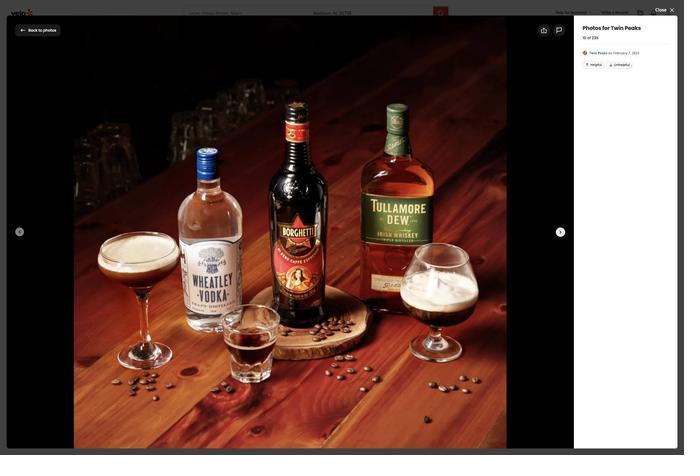 Task type: vqa. For each thing, say whether or not it's contained in the screenshot.


Task type: describe. For each thing, give the bounding box(es) containing it.
directions for get directions 5901 university dr huntsville, al 35806
[[412, 240, 434, 246]]

2 horizontal spatial reviews
[[360, 251, 374, 256]]

was
[[351, 270, 359, 276]]

was
[[308, 251, 315, 256]]

drinks,
[[271, 290, 283, 295]]

12:00 for tue
[[321, 357, 332, 363]]

(next for sat
[[339, 392, 351, 398]]

0 vertical spatial 2
[[356, 251, 359, 256]]

drink
[[76, 45, 87, 51]]

review inside write a review link
[[616, 10, 629, 15]]

save
[[325, 166, 336, 172]]

hours
[[216, 332, 232, 339]]

write a review link
[[186, 163, 234, 175]]

princeton,
[[326, 251, 344, 256]]

appetizers,
[[284, 290, 304, 295]]

amenities and more element
[[178, 416, 394, 455]]

out
[[233, 439, 240, 445]]

(yes
[[315, 270, 322, 276]]

there
[[338, 270, 350, 276]]

11:00 for fri
[[298, 383, 310, 389]]

potatoes,
[[280, 270, 297, 276]]

write a review
[[602, 10, 629, 15]]

and left she
[[293, 251, 300, 256]]

1 photo of twin peaks - huntsville, al, us. image from the left
[[20, 36, 137, 152]]

(next for fri
[[339, 383, 351, 389]]

al inside get directions 5901 university dr huntsville, al 35806
[[467, 246, 472, 252]]

fri
[[281, 383, 286, 389]]

open now
[[368, 357, 389, 363]]

she
[[301, 251, 307, 256]]

(next for mon
[[342, 348, 353, 354]]

peaks down projects image
[[625, 24, 642, 32]]

wed
[[281, 366, 290, 372]]

drink (55)
[[76, 45, 96, 51]]

analytics
[[225, 445, 239, 450]]

steven l. image
[[186, 251, 203, 267]]

search image
[[438, 10, 444, 17]]

previous photo image
[[16, 229, 23, 235]]

" for " she provided us with great service, drinks, appetizers, and food came in a timely manner . "
[[207, 290, 208, 295]]

in down " i ordered the salmon ( top tier on the bottom left of the page
[[235, 276, 238, 281]]

university inside 5901 university dr huntsville, al 35806
[[196, 393, 216, 399]]

- for sun
[[319, 401, 320, 407]]

menu for website menu
[[216, 210, 229, 216]]

unhelpful
[[615, 63, 630, 67]]

more link
[[304, 20, 330, 35]]

website menu link
[[186, 207, 233, 219]]

al inside 5901 university dr huntsville, al 35806
[[206, 399, 210, 404]]

timely
[[340, 290, 352, 295]]

11:00 am - 12:00 am (next day) for mon
[[298, 348, 363, 354]]

(256)
[[403, 224, 414, 230]]

4 photo of twin peaks - huntsville, al, us. image from the left
[[372, 36, 488, 152]]

" our server wore a name badge that said haley and she was from princeton, nj. " in 2 reviews
[[207, 251, 374, 256]]

twin peaks on february 7, 2023
[[590, 51, 640, 55]]

2 photo of twin peaks - huntsville, al, us. image from the left
[[137, 36, 253, 152]]

get directions link
[[233, 393, 272, 405]]

11:00 for mon
[[298, 348, 310, 354]]

website menu
[[197, 210, 229, 216]]

suggest an edit link
[[348, 332, 390, 339]]

get directions 5901 university dr huntsville, al 35806
[[403, 240, 472, 259]]

amenities
[[186, 425, 214, 433]]

suggest an edit inside suggest an edit 'link'
[[348, 332, 381, 338]]

name
[[241, 251, 252, 256]]

12:00 for sun
[[321, 401, 332, 407]]

sports
[[228, 126, 242, 132]]

in right came
[[332, 290, 336, 295]]

(traditional)
[[315, 126, 342, 132]]

now
[[380, 357, 389, 363]]

35806 inside get directions 5901 university dr huntsville, al 35806
[[403, 253, 416, 259]]

wore
[[228, 251, 237, 256]]

open for open 11:00 am - 12:00 am (next day)
[[186, 135, 198, 141]]

get directions
[[238, 396, 268, 403]]

for inside try our scratch menu made for mvps!
[[478, 168, 484, 174]]

came
[[322, 290, 331, 295]]

region inside review highlights element
[[182, 251, 394, 306]]

a left timely
[[337, 290, 339, 295]]

us
[[233, 290, 237, 295]]

235 for all
[[466, 131, 473, 138]]

menu inside try our scratch menu made for mvps!
[[451, 168, 464, 174]]

sports bars link
[[228, 126, 253, 132]]

day) for mon
[[354, 348, 363, 354]]

&
[[210, 332, 215, 339]]

try our scratch menu made for mvps!
[[416, 168, 484, 180]]

add photos link
[[534, 24, 577, 36]]

twin peaks link
[[590, 51, 609, 55]]

3 photo of twin peaks - huntsville, al, us. image from the left
[[253, 36, 372, 152]]

reviews)
[[255, 114, 272, 120]]

day) for sun
[[354, 401, 363, 407]]

close
[[656, 7, 667, 13]]

1 i from the left
[[208, 270, 209, 276]]

0 horizontal spatial photos
[[15, 25, 42, 35]]

close button
[[656, 7, 676, 13]]

full menu link
[[238, 207, 277, 219]]

inside (24) tab
[[100, 45, 131, 56]]

and inside ), mashed potatoes, and fries (yes i know there was no vegetables...
[[298, 270, 305, 276]]

- for mon
[[319, 348, 320, 354]]

thu
[[281, 375, 289, 381]]

peaks up drink (55)
[[75, 25, 98, 35]]

235 for of
[[592, 35, 599, 41]]

(24)
[[119, 45, 126, 51]]

24 arrow left v2 image
[[20, 27, 26, 33]]

an inside 'link'
[[366, 332, 372, 338]]

),
[[262, 270, 264, 276]]

top
[[248, 270, 254, 276]]

auto
[[269, 24, 277, 29]]

5 photo of twin peaks - huntsville, al, us. image from the left
[[488, 36, 605, 152]]

peaks up 2.9
[[220, 93, 260, 111]]

sat
[[281, 392, 288, 398]]

11:00 for sat
[[298, 392, 310, 398]]

5901 inside 5901 university dr huntsville, al 35806
[[186, 393, 195, 399]]

in right nj. on the right of the page
[[352, 251, 355, 256]]

tab list containing drink (55)
[[15, 45, 190, 56]]

suggest an edit inside suggest an edit button
[[437, 271, 469, 277]]

0 horizontal spatial photos for twin peaks
[[15, 25, 98, 35]]

24 star v2 image
[[191, 166, 197, 172]]

1 horizontal spatial photos
[[474, 131, 489, 138]]

twin right to
[[55, 25, 73, 35]]

517-
[[415, 224, 424, 230]]

24 order v2 image
[[290, 439, 297, 446]]

24 pencil v2 image inside suggest an edit button
[[428, 271, 435, 277]]

- for wed
[[319, 366, 320, 372]]

an inside button
[[454, 271, 460, 277]]

2 horizontal spatial photos
[[557, 27, 572, 33]]

2 , from the left
[[290, 126, 291, 132]]

share
[[292, 166, 305, 172]]

(256) 517-7306
[[403, 224, 434, 230]]

0 vertical spatial "
[[350, 251, 351, 256]]

11:00 am - 1:00 am (next day) for sat
[[298, 392, 361, 398]]

add photos
[[547, 27, 572, 33]]

(134 reviews) link
[[245, 114, 272, 120]]

11:00 for wed
[[298, 366, 310, 372]]

menu
[[186, 193, 202, 200]]

16 chevron down v2 image
[[589, 11, 593, 15]]

11:00 am - 12:00 am (next day) for wed
[[298, 366, 363, 372]]

for right to
[[43, 25, 54, 35]]

to
[[39, 27, 42, 33]]

from
[[316, 251, 325, 256]]

menu for full menu
[[259, 210, 272, 216]]

24 add photo v2 image
[[539, 27, 545, 33]]

offers
[[301, 439, 314, 445]]

(55)
[[88, 45, 96, 51]]

more inside amenities and more element
[[227, 425, 241, 433]]

peaks left on
[[598, 51, 608, 55]]

day) for tue
[[354, 357, 363, 363]]

24 flag v2 image
[[556, 27, 563, 34]]

(
[[247, 270, 248, 276]]

twinpeaksrestaurant.com
[[403, 209, 460, 215]]

website
[[197, 210, 215, 216]]

- for tue
[[319, 357, 320, 363]]

- for sat
[[319, 392, 320, 398]]

(next for thu
[[342, 375, 353, 381]]

11:00 am - 12:00 am (next day) for tue
[[298, 357, 363, 363]]

great
[[247, 290, 256, 295]]

1 horizontal spatial photos
[[583, 24, 602, 32]]

projects image
[[638, 10, 644, 16]]

tier
[[255, 270, 262, 276]]

24 save outline v2 image
[[316, 166, 323, 172]]

offers delivery
[[301, 439, 333, 445]]

in 2 reviews button for " our server wore a name badge that said haley and she was from princeton, nj. " in 2 reviews
[[351, 251, 374, 256]]

health score link
[[197, 439, 225, 445]]

11:00 am - 1:00 am (next day) for fri
[[298, 383, 361, 389]]

review highlights
[[186, 237, 234, 244]]

16 claim filled v2 image
[[186, 126, 191, 131]]

suggest an edit button
[[403, 268, 494, 280]]

open 11:00 am - 12:00 am (next day)
[[186, 135, 265, 141]]

add for add photo
[[250, 166, 258, 172]]

claimed
[[192, 126, 209, 132]]

add for add photos
[[547, 27, 556, 33]]

day) for wed
[[354, 366, 363, 372]]

5901 university dr huntsville, al 35806
[[186, 393, 222, 404]]



Task type: locate. For each thing, give the bounding box(es) containing it.
huntsville, inside get directions 5901 university dr huntsville, al 35806
[[443, 246, 466, 252]]

Search photos text field
[[580, 25, 669, 36]]

tab list
[[15, 45, 190, 56]]

write inside user actions element
[[602, 10, 612, 15]]

0 horizontal spatial suggest
[[348, 332, 365, 338]]

region
[[182, 251, 394, 306]]

0 vertical spatial al
[[467, 246, 472, 252]]

(next for sun
[[342, 401, 353, 407]]

dr inside 5901 university dr huntsville, al 35806
[[217, 393, 221, 399]]

1 horizontal spatial review
[[616, 10, 629, 15]]

try
[[416, 168, 424, 174]]

sports bars , american (new) , american (traditional)
[[228, 126, 342, 132]]

menu inside website menu link
[[216, 210, 229, 216]]

0 vertical spatial of
[[588, 35, 591, 41]]

open inside location & hours element
[[368, 357, 379, 363]]

reviews inside in 4 reviews
[[207, 296, 221, 301]]

24 pencil v2 image up the now
[[383, 332, 390, 339]]

2023
[[632, 51, 640, 55]]

-
[[220, 135, 222, 141], [319, 348, 320, 354], [319, 357, 320, 363], [319, 366, 320, 372], [319, 375, 320, 381], [319, 383, 320, 389], [319, 392, 320, 398], [319, 401, 320, 407]]

in 4 reviews
[[207, 290, 378, 301]]

"
[[350, 251, 351, 256], [233, 276, 234, 281], [369, 290, 370, 295]]

photos inside button
[[43, 27, 56, 33]]

day) for thu
[[354, 375, 363, 381]]

1 vertical spatial of
[[241, 439, 246, 445]]

photo of twin peaks - huntsville, al, us. image
[[20, 36, 137, 152], [137, 36, 253, 152], [253, 36, 372, 152], [372, 36, 488, 152], [488, 36, 605, 152]]

0 vertical spatial more
[[309, 24, 318, 29]]

salmon
[[233, 270, 246, 276]]

1 1:00 from the top
[[321, 383, 330, 389]]

24 directions v2 image
[[487, 246, 494, 253]]

open left the now
[[368, 357, 379, 363]]

business categories element
[[184, 20, 674, 35]]

auto services
[[269, 24, 292, 29]]

review up search photos text box
[[616, 10, 629, 15]]

0 vertical spatial directions
[[442, 186, 464, 192]]

" for " i ordered the salmon ( top tier
[[207, 270, 208, 276]]

" down " i ordered the salmon ( top tier on the bottom left of the page
[[233, 276, 234, 281]]

photos
[[557, 27, 572, 33], [43, 27, 56, 33], [474, 131, 489, 138]]

11:00 right tue
[[298, 357, 310, 363]]

1 vertical spatial more
[[227, 425, 241, 433]]

get inside get directions link
[[434, 186, 441, 192]]

twin down write a review link
[[611, 24, 624, 32]]

0 horizontal spatial add
[[250, 166, 258, 172]]

reviews
[[360, 251, 374, 256], [243, 276, 257, 281], [207, 296, 221, 301]]

directions for get directions
[[442, 186, 464, 192]]

0 vertical spatial in 2 reviews button
[[351, 251, 374, 256]]

1 vertical spatial reviews
[[243, 276, 257, 281]]

2 horizontal spatial menu
[[451, 168, 464, 174]]

1 horizontal spatial "
[[350, 251, 351, 256]]

1 horizontal spatial al
[[467, 246, 472, 252]]

1 vertical spatial 11:00 am - 1:00 am (next day)
[[298, 392, 361, 398]]

1 horizontal spatial dr
[[437, 246, 442, 252]]

i left ordered
[[208, 270, 209, 276]]

11:00 down claimed
[[200, 135, 211, 141]]

write for write a review
[[602, 10, 612, 15]]

2 11:00 am - 12:00 am (next day) from the top
[[298, 357, 363, 363]]

1 get directions link from the top
[[403, 183, 494, 195]]

235 right 10
[[592, 35, 599, 41]]

1 vertical spatial 1:00
[[321, 392, 330, 398]]

1 vertical spatial huntsville,
[[186, 399, 205, 404]]

24 close v2 image
[[669, 7, 676, 13]]

suggest inside button
[[437, 271, 453, 277]]

11:00
[[200, 135, 211, 141], [298, 348, 310, 354], [298, 357, 310, 363], [298, 366, 310, 372], [298, 375, 310, 381], [298, 383, 310, 389], [298, 392, 310, 398], [298, 401, 310, 407]]

24 share v2 image inside share button
[[284, 166, 290, 172]]

a up search photos text box
[[613, 10, 615, 15]]

1 horizontal spatial edit
[[461, 271, 469, 277]]

11:00 right sun
[[298, 401, 310, 407]]

0 horizontal spatial 2
[[239, 276, 242, 281]]

get for get directions
[[238, 396, 245, 403]]

0 horizontal spatial 24 pencil v2 image
[[383, 332, 390, 339]]

24 camera v2 image
[[241, 166, 247, 172]]

open for open now
[[368, 357, 379, 363]]

more up the out
[[227, 425, 241, 433]]

1 horizontal spatial 235
[[592, 35, 599, 41]]

amenities and more
[[186, 425, 241, 433]]

health
[[197, 439, 212, 445]]

see for see all 235 photos
[[450, 131, 458, 138]]

2 right nj. on the right of the page
[[356, 251, 359, 256]]

24 pencil v2 image down get directions 5901 university dr huntsville, al 35806
[[428, 271, 435, 277]]

11:00 for thu
[[298, 375, 310, 381]]

open down 16 claim filled v2 image
[[186, 135, 198, 141]]

" for " our server wore a name badge that said haley and she was from princeton, nj. " in 2 reviews
[[207, 251, 208, 256]]

write for write a review
[[199, 166, 211, 172]]

huntsville, down 5901 university dr link on the bottom
[[186, 399, 205, 404]]

get inside get directions 5901 university dr huntsville, al 35806
[[403, 240, 411, 246]]

arion m. image
[[186, 270, 203, 287]]

food
[[312, 290, 321, 295]]

twin
[[611, 24, 624, 32], [55, 25, 73, 35], [590, 51, 598, 55], [186, 93, 218, 111]]

for right made
[[478, 168, 484, 174]]

provided
[[216, 290, 232, 295]]

map image
[[186, 346, 272, 387]]

of right the out
[[241, 439, 246, 445]]

4 11:00 am - 12:00 am (next day) from the top
[[298, 375, 363, 381]]

2 vertical spatial "
[[207, 290, 208, 295]]

get directions link down 517-
[[403, 240, 434, 246]]

11:00 am - 12:00 am (next day) for sun
[[298, 401, 363, 407]]

1 horizontal spatial suggest an edit
[[437, 271, 469, 277]]

auto services link
[[264, 20, 304, 35]]

1 horizontal spatial write
[[602, 10, 612, 15]]

11:00 am - 12:00 am (next day) for thu
[[298, 375, 363, 381]]

american down reviews)
[[255, 126, 276, 132]]

" down review highlights
[[207, 251, 208, 256]]

menu element
[[178, 184, 390, 219]]

4
[[376, 290, 378, 295]]

day) for fri
[[352, 383, 361, 389]]

2 vertical spatial reviews
[[207, 296, 221, 301]]

100
[[247, 439, 254, 445]]

2 american from the left
[[293, 126, 314, 132]]

1 horizontal spatial an
[[454, 271, 460, 277]]

suggest inside 'link'
[[348, 332, 365, 338]]

photos for twin peaks
[[583, 24, 642, 32], [15, 25, 98, 35]]

get directions
[[434, 186, 464, 192]]

day) for sat
[[352, 392, 361, 398]]

1 horizontal spatial 24 chevron down v2 image
[[319, 24, 326, 30]]

2 1:00 from the top
[[321, 392, 330, 398]]

3 11:00 am - 12:00 am (next day) from the top
[[298, 366, 363, 372]]

and up score
[[215, 425, 226, 433]]

11:00 am - 1:00 am (next day)
[[298, 383, 361, 389], [298, 392, 361, 398]]

inside (24)
[[105, 45, 126, 51]]

location & hours element
[[178, 323, 402, 407]]

0 horizontal spatial 235
[[466, 131, 473, 138]]

trevor h. image
[[186, 290, 203, 306]]

region containing "
[[182, 251, 394, 306]]

0 vertical spatial an
[[454, 271, 460, 277]]

1 vertical spatial open
[[368, 357, 379, 363]]

24 medical v2 image
[[186, 439, 193, 446]]

2 24 chevron down v2 image from the left
[[319, 24, 326, 30]]

12:00 for thu
[[321, 375, 332, 381]]

in left 4
[[371, 290, 375, 295]]

24 chevron down v2 image inside more link
[[319, 24, 326, 30]]

write a review
[[199, 166, 230, 172]]

5901
[[403, 246, 413, 252], [186, 393, 195, 399]]

see for see hours
[[270, 135, 276, 140]]

and left food
[[305, 290, 311, 295]]

5 11:00 am - 12:00 am (next day) from the top
[[298, 401, 363, 407]]

1 vertical spatial directions
[[412, 240, 434, 246]]

24 share v2 image left share
[[284, 166, 290, 172]]

0 horizontal spatial suggest an edit
[[348, 332, 381, 338]]

scratch
[[433, 168, 450, 174]]

2 horizontal spatial get
[[434, 186, 441, 192]]

24 share v2 image
[[541, 27, 548, 34], [284, 166, 290, 172]]

0 vertical spatial suggest
[[437, 271, 453, 277]]

photos right to
[[43, 27, 56, 33]]

1 horizontal spatial get
[[403, 240, 411, 246]]

1 vertical spatial 24 pencil v2 image
[[383, 332, 390, 339]]

- for fri
[[319, 383, 320, 389]]

unhelpful button
[[607, 62, 633, 68]]

1 vertical spatial suggest an edit
[[348, 332, 381, 338]]

1 " from the top
[[207, 251, 208, 256]]

0 horizontal spatial 24 chevron down v2 image
[[253, 24, 260, 30]]

1 horizontal spatial directions
[[442, 186, 464, 192]]

add left '24 flag v2' icon
[[547, 27, 556, 33]]

1 horizontal spatial open
[[368, 357, 379, 363]]

2 vertical spatial "
[[369, 290, 370, 295]]

haley button
[[281, 251, 292, 256]]

0 vertical spatial 235
[[592, 35, 599, 41]]

2 " from the top
[[207, 270, 208, 276]]

12:00 for mon
[[321, 348, 332, 354]]

1 vertical spatial dr
[[217, 393, 221, 399]]

more inside more link
[[309, 24, 318, 29]]

1 horizontal spatial university
[[414, 246, 436, 252]]

1 horizontal spatial 24 pencil v2 image
[[428, 271, 435, 277]]

11:00 right sat
[[298, 392, 310, 398]]

.
[[368, 290, 369, 295]]

0 vertical spatial 24 share v2 image
[[541, 27, 548, 34]]

35806 inside 5901 university dr huntsville, al 35806
[[211, 399, 222, 404]]

11:00 am - 12:00 am (next day)
[[298, 348, 363, 354], [298, 357, 363, 363], [298, 366, 363, 372], [298, 375, 363, 381], [298, 401, 363, 407]]

11:00 right the mon
[[298, 348, 310, 354]]

1 , from the left
[[253, 126, 254, 132]]

reviews right nj. on the right of the page
[[360, 251, 374, 256]]

" right princeton,
[[350, 251, 351, 256]]

of inside health score 90 out of 100 powered by hazel analytics
[[241, 439, 246, 445]]

1 american from the left
[[255, 126, 276, 132]]

1 vertical spatial edit
[[373, 332, 381, 338]]

24 pencil v2 image inside location & hours element
[[383, 332, 390, 339]]

for right yelp at the top of page
[[565, 10, 570, 15]]

24 chevron down v2 image
[[253, 24, 260, 30], [319, 24, 326, 30]]

directions down 517-
[[412, 240, 434, 246]]

2 i from the left
[[323, 270, 324, 276]]

huntsville, inside 5901 university dr huntsville, al 35806
[[186, 399, 205, 404]]

menu inside the full menu link
[[259, 210, 272, 216]]

0 vertical spatial 24 pencil v2 image
[[428, 271, 435, 277]]

90
[[226, 439, 231, 445]]

1:00 for fri
[[321, 383, 330, 389]]

write right 16 chevron down v2 'icon'
[[602, 10, 612, 15]]

directions inside get directions 5901 university dr huntsville, al 35806
[[412, 240, 434, 246]]

" in 2 reviews
[[233, 276, 257, 281]]

" she provided us with great service, drinks, appetizers, and food came in a timely manner . "
[[207, 290, 370, 295]]

16 nothelpful v2 image
[[609, 63, 614, 67]]

dr inside get directions 5901 university dr huntsville, al 35806
[[437, 246, 442, 252]]

1 11:00 am - 12:00 am (next day) from the top
[[298, 348, 363, 354]]

score
[[213, 439, 225, 445]]

1 11:00 am - 1:00 am (next day) from the top
[[298, 383, 361, 389]]

None search field
[[185, 7, 450, 20]]

and
[[293, 251, 300, 256], [298, 270, 305, 276], [305, 290, 311, 295], [215, 425, 226, 433]]

0 horizontal spatial university
[[196, 393, 216, 399]]

1 horizontal spatial reviews
[[243, 276, 257, 281]]

in 2 reviews button
[[351, 251, 374, 256], [234, 276, 257, 281]]

24 chevron down v2 image left auto
[[253, 24, 260, 30]]

get
[[434, 186, 441, 192], [403, 240, 411, 246], [238, 396, 245, 403]]

know
[[325, 270, 337, 276]]

for inside button
[[565, 10, 570, 15]]

0 vertical spatial reviews
[[360, 251, 374, 256]]

huntsville, up suggest an edit button
[[443, 246, 466, 252]]

1 horizontal spatial of
[[588, 35, 591, 41]]

menu left made
[[451, 168, 464, 174]]

get for get directions
[[434, 186, 441, 192]]

0 horizontal spatial photos
[[43, 27, 56, 33]]

review
[[616, 10, 629, 15], [186, 237, 206, 244]]

in 2 reviews button right nj. on the right of the page
[[351, 251, 374, 256]]

0 horizontal spatial directions
[[412, 240, 434, 246]]

menu right "full"
[[259, 210, 272, 216]]

11:00 right thu
[[298, 375, 310, 381]]

1 horizontal spatial ,
[[290, 126, 291, 132]]

(next for wed
[[342, 366, 353, 372]]

a left review
[[212, 166, 215, 172]]

directions
[[442, 186, 464, 192], [412, 240, 434, 246]]

1 horizontal spatial see
[[450, 131, 458, 138]]

0 horizontal spatial reviews
[[207, 296, 221, 301]]

al down 5901 university dr link on the bottom
[[206, 399, 210, 404]]

haley
[[281, 251, 292, 256]]

1 horizontal spatial 24 share v2 image
[[541, 27, 548, 34]]

said
[[273, 251, 280, 256]]

(next for tue
[[342, 357, 353, 363]]

back
[[28, 27, 38, 33]]

1 vertical spatial al
[[206, 399, 210, 404]]

get down (256)
[[403, 240, 411, 246]]

yelp for business
[[556, 10, 587, 15]]

i inside ), mashed potatoes, and fries (yes i know there was no vegetables...
[[323, 270, 324, 276]]

- for thu
[[319, 375, 320, 381]]

16 helpful v2 image
[[586, 63, 590, 67]]

review up the steven l. image
[[186, 237, 206, 244]]

write right 24 star v2 icon
[[199, 166, 211, 172]]

1 vertical spatial write
[[199, 166, 211, 172]]

2 down the salmon
[[239, 276, 242, 281]]

24 chevron down v2 image right 24 chevron down v2 icon
[[319, 24, 326, 30]]

and left fries
[[298, 270, 305, 276]]

ordered
[[210, 270, 225, 276]]

2 get directions link from the top
[[403, 240, 434, 246]]

1 horizontal spatial american
[[293, 126, 314, 132]]

1 horizontal spatial 2
[[356, 251, 359, 256]]

10
[[583, 35, 587, 41]]

nj.
[[345, 251, 350, 256]]

reviews down she
[[207, 296, 221, 301]]

24 phone v2 image
[[487, 224, 494, 231]]

hazel
[[216, 445, 224, 450]]

directions down try our scratch menu made for mvps!
[[442, 186, 464, 192]]

1 horizontal spatial i
[[323, 270, 324, 276]]

0 vertical spatial university
[[414, 246, 436, 252]]

0 horizontal spatial "
[[233, 276, 234, 281]]

24 external link v2 image
[[487, 208, 494, 215]]

0 horizontal spatial more
[[227, 425, 241, 433]]

get down scratch
[[434, 186, 441, 192]]

twin up helpful button
[[590, 51, 598, 55]]

" i ordered the salmon ( top tier
[[207, 270, 262, 276]]

0 horizontal spatial open
[[186, 135, 198, 141]]

0 horizontal spatial american
[[255, 126, 276, 132]]

review inside review highlights element
[[186, 237, 206, 244]]

notifications image
[[651, 10, 657, 16]]

1 vertical spatial "
[[233, 276, 234, 281]]

11:00 right fri
[[298, 383, 310, 389]]

2.9 star rating image
[[186, 112, 234, 121]]

5901 university dr link
[[186, 393, 221, 399]]

add
[[547, 27, 556, 33], [250, 166, 258, 172]]

the
[[226, 270, 232, 276]]

see hours link
[[268, 135, 288, 141]]

a
[[613, 10, 615, 15], [212, 166, 215, 172], [238, 251, 240, 256], [337, 290, 339, 295]]

24 chevron down v2 image
[[293, 24, 300, 30]]

service,
[[257, 290, 270, 295]]

in inside in 4 reviews
[[371, 290, 375, 295]]

11:00 for sun
[[298, 401, 310, 407]]

add right the 24 camera v2 image at the left
[[250, 166, 258, 172]]

photos right 'all'
[[474, 131, 489, 138]]

yelp for business button
[[554, 8, 595, 18]]

24 menu v2 image
[[242, 209, 249, 216]]

in 2 reviews button for " i ordered the salmon ( top tier
[[234, 276, 257, 281]]

1 horizontal spatial in 2 reviews button
[[351, 251, 374, 256]]

no
[[360, 270, 365, 276]]

0 horizontal spatial an
[[366, 332, 372, 338]]

0 vertical spatial review
[[616, 10, 629, 15]]

1 vertical spatial "
[[207, 270, 208, 276]]

al left 24 directions v2 'icon'
[[467, 246, 472, 252]]

that
[[265, 251, 272, 256]]

business
[[571, 10, 587, 15]]

12:00 for wed
[[321, 366, 332, 372]]

edit inside suggest an edit button
[[461, 271, 469, 277]]

mashed
[[265, 270, 279, 276]]

she
[[208, 290, 215, 295]]

reviews down top
[[243, 276, 257, 281]]

twin up 2.9 star rating image
[[186, 93, 218, 111]]

menu right website
[[216, 210, 229, 216]]

yelp
[[556, 10, 564, 15]]

next photo image
[[558, 229, 564, 236]]

1 horizontal spatial photos for twin peaks
[[583, 24, 642, 32]]

0 horizontal spatial menu
[[216, 210, 229, 216]]

inside
[[105, 45, 117, 51]]

1 vertical spatial review
[[186, 237, 206, 244]]

badge
[[253, 251, 264, 256]]

for down write a review link
[[603, 24, 610, 32]]

0 horizontal spatial 24 share v2 image
[[284, 166, 290, 172]]

in 2 reviews button down (
[[234, 276, 257, 281]]

university inside get directions 5901 university dr huntsville, al 35806
[[414, 246, 436, 252]]

11:00 right wed
[[298, 366, 310, 372]]

get for get directions 5901 university dr huntsville, al 35806
[[403, 240, 411, 246]]

11:00 for tue
[[298, 357, 310, 363]]

" left ordered
[[207, 270, 208, 276]]

(next
[[243, 135, 255, 141], [342, 348, 353, 354], [342, 357, 353, 363], [342, 366, 353, 372], [342, 375, 353, 381], [339, 383, 351, 389], [339, 392, 351, 398], [342, 401, 353, 407]]

1 vertical spatial 2
[[239, 276, 242, 281]]

1 horizontal spatial add
[[547, 27, 556, 33]]

review highlights element
[[178, 228, 394, 314]]

2 vertical spatial get
[[238, 396, 245, 403]]

american right the (new)
[[293, 126, 314, 132]]

more right 24 chevron down v2 icon
[[309, 24, 318, 29]]

of
[[588, 35, 591, 41], [241, 439, 246, 445]]

get left directions
[[238, 396, 245, 403]]

edit inside suggest an edit 'link'
[[373, 332, 381, 338]]

" left 4
[[369, 290, 370, 295]]

24 pencil v2 image
[[428, 271, 435, 277], [383, 332, 390, 339]]

photos down yelp at the top of page
[[557, 27, 572, 33]]

user actions element
[[552, 7, 681, 40]]

2 11:00 am - 1:00 am (next day) from the top
[[298, 392, 361, 398]]

see left the hours
[[270, 135, 276, 140]]

1 horizontal spatial suggest
[[437, 271, 453, 277]]

" right trevor h. image
[[207, 290, 208, 295]]

a right wore
[[238, 251, 240, 256]]

1 horizontal spatial 5901
[[403, 246, 413, 252]]

full
[[251, 210, 258, 216]]

on
[[609, 51, 613, 55]]

12:00
[[223, 135, 234, 141], [321, 348, 332, 354], [321, 357, 332, 363], [321, 366, 332, 372], [321, 375, 332, 381], [321, 401, 332, 407]]

235 right 'all'
[[466, 131, 473, 138]]

0 horizontal spatial write
[[199, 166, 211, 172]]

get directions link down try our scratch menu made for mvps!
[[403, 183, 494, 195]]

made
[[465, 168, 478, 174]]

1 vertical spatial an
[[366, 332, 372, 338]]

i
[[208, 270, 209, 276], [323, 270, 324, 276]]

see left 'all'
[[450, 131, 458, 138]]

0 horizontal spatial huntsville,
[[186, 399, 205, 404]]

fries
[[306, 270, 314, 276]]

2 horizontal spatial "
[[369, 290, 370, 295]]

full menu
[[251, 210, 272, 216]]

1 24 chevron down v2 image from the left
[[253, 24, 260, 30]]

0 vertical spatial edit
[[461, 271, 469, 277]]

16 external link v2 image
[[191, 210, 195, 215]]

24 share v2 image left '24 flag v2' icon
[[541, 27, 548, 34]]

1:00 for sat
[[321, 392, 330, 398]]

get inside get directions link
[[238, 396, 245, 403]]

0 vertical spatial 5901
[[403, 246, 413, 252]]

helpful
[[591, 63, 602, 67]]

american (new) link
[[255, 126, 290, 132]]

5901 inside get directions 5901 university dr huntsville, al 35806
[[403, 246, 413, 252]]

of right 10
[[588, 35, 591, 41]]

1 vertical spatial 35806
[[211, 399, 222, 404]]

bars
[[243, 126, 253, 132]]

day)
[[256, 135, 265, 141], [354, 348, 363, 354], [354, 357, 363, 363], [354, 366, 363, 372], [354, 375, 363, 381], [352, 383, 361, 389], [352, 392, 361, 398], [354, 401, 363, 407]]

35806
[[403, 253, 416, 259], [211, 399, 222, 404]]

3 " from the top
[[207, 290, 208, 295]]

1 vertical spatial add
[[250, 166, 258, 172]]

1 horizontal spatial 35806
[[403, 253, 416, 259]]

0 horizontal spatial i
[[208, 270, 209, 276]]

i right (yes
[[323, 270, 324, 276]]



